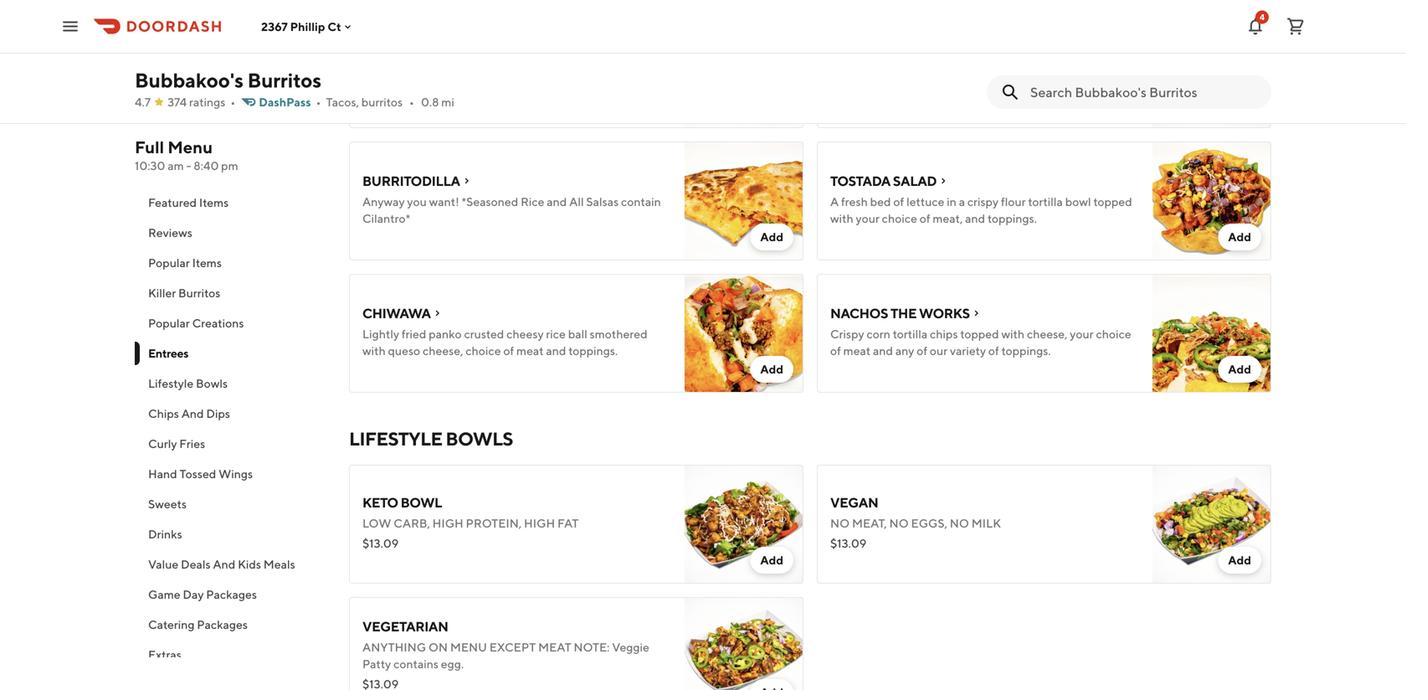 Task type: locate. For each thing, give the bounding box(es) containing it.
a
[[1131, 71, 1138, 85], [959, 195, 966, 209]]

the
[[891, 305, 917, 321]]

featured
[[148, 196, 197, 209]]

cilantro* inside flour tortilla stuffed with cheese, your choice of meat and flavor. grilled to deliciousness. a must try!    *seasoned rice and all salsas contain cilantro*
[[479, 96, 527, 110]]

catering packages
[[148, 618, 248, 631]]

stuffed up mi
[[430, 62, 468, 76]]

2 $13.09 from the left
[[831, 536, 867, 550]]

toppings. right the variety
[[1002, 344, 1051, 358]]

$13.09 down meat,
[[831, 536, 867, 550]]

keto bowl image
[[685, 465, 804, 584]]

1 vertical spatial tortilla
[[1029, 195, 1063, 209]]

0 vertical spatial popular
[[148, 256, 190, 270]]

0 horizontal spatial cheese,
[[423, 344, 463, 358]]

2 horizontal spatial cheese,
[[1028, 327, 1068, 341]]

0 vertical spatial items
[[199, 196, 229, 209]]

lifestyle bowls button
[[135, 368, 329, 399]]

0 vertical spatial all
[[385, 96, 400, 110]]

no right meat,
[[890, 516, 909, 530]]

quesadilla image
[[685, 9, 804, 128]]

1 horizontal spatial cheese,
[[496, 62, 537, 76]]

drinks button
[[135, 519, 329, 549]]

0 horizontal spatial rice
[[521, 195, 545, 209]]

burritos up dashpass
[[248, 68, 322, 92]]

anything
[[363, 640, 426, 654]]

carb,
[[394, 516, 430, 530]]

phillip
[[290, 19, 325, 33]]

stuffed right shells
[[976, 54, 1014, 68]]

and
[[646, 62, 666, 76], [363, 96, 383, 110], [547, 195, 567, 209], [966, 211, 986, 225], [546, 344, 566, 358], [873, 344, 894, 358]]

chips up our
[[930, 327, 958, 341]]

1 horizontal spatial *seasoned
[[586, 79, 642, 93]]

1 horizontal spatial meat
[[616, 62, 643, 76]]

*seasoned right try!
[[586, 79, 642, 93]]

to up mi
[[436, 79, 447, 93]]

1 horizontal spatial stuffed
[[976, 54, 1014, 68]]

side
[[861, 88, 882, 101]]

burritodilla
[[363, 173, 460, 189]]

curly fries
[[148, 437, 205, 451]]

with inside flour tortilla stuffed with cheese, your choice of meat and flavor. grilled to deliciousness. a must try!    *seasoned rice and all salsas contain cilantro*
[[471, 62, 494, 76]]

1 vertical spatial salsas
[[587, 195, 619, 209]]

all
[[385, 96, 400, 110], [570, 195, 584, 209]]

1 horizontal spatial salsas
[[587, 195, 619, 209]]

choice inside 'a fresh bed of lettuce in a crispy flour tortilla bowl topped with your choice of meat, and toppings.'
[[882, 211, 918, 225]]

popular creations
[[148, 316, 244, 330]]

tortilla
[[393, 62, 428, 76], [1029, 195, 1063, 209], [893, 327, 928, 341]]

crispy corn tortilla chips topped with cheese, your choice of meat and any of our variety of toppings.
[[831, 327, 1132, 358]]

1 horizontal spatial topped
[[1094, 195, 1133, 209]]

lightly
[[363, 327, 400, 341]]

*seasoned right want!
[[462, 195, 519, 209]]

1 vertical spatial a
[[959, 195, 966, 209]]

2 no from the left
[[890, 516, 909, 530]]

1 horizontal spatial cilantro*
[[479, 96, 527, 110]]

1 vertical spatial items
[[192, 256, 222, 270]]

0 vertical spatial a
[[525, 79, 534, 93]]

1 vertical spatial popular
[[148, 316, 190, 330]]

to left the the
[[844, 71, 855, 85]]

add for a fresh bed of lettuce in a crispy flour tortilla bowl topped with your choice of meat, and toppings.
[[1229, 230, 1252, 244]]

value
[[148, 557, 179, 571]]

cilantro* inside 'anyway you want!    *seasoned rice and all salsas contain cilantro*'
[[363, 211, 411, 225]]

2 vertical spatial tortilla
[[893, 327, 928, 341]]

no left 'milk'
[[950, 516, 970, 530]]

burritos up the popular creations
[[178, 286, 221, 300]]

3 no from the left
[[950, 516, 970, 530]]

popular for popular items
[[148, 256, 190, 270]]

menu
[[450, 640, 487, 654]]

2 horizontal spatial meat
[[844, 344, 871, 358]]

cilantro* down anyway
[[363, 211, 411, 225]]

small
[[831, 88, 858, 101]]

items up reviews button
[[199, 196, 229, 209]]

add
[[1229, 98, 1252, 111], [761, 230, 784, 244], [1229, 230, 1252, 244], [761, 362, 784, 376], [1229, 362, 1252, 376], [761, 553, 784, 567], [1229, 553, 1252, 567]]

0 horizontal spatial salsas
[[402, 96, 435, 110]]

and inside button
[[181, 407, 204, 420]]

high left "fat"
[[524, 516, 555, 530]]

contain
[[437, 96, 477, 110], [621, 195, 661, 209]]

three
[[831, 54, 862, 68]]

2 horizontal spatial to
[[844, 71, 855, 85]]

items inside "popular items" button
[[192, 256, 222, 270]]

0 horizontal spatial tortilla
[[393, 62, 428, 76]]

soft
[[881, 54, 901, 68]]

our
[[930, 344, 948, 358]]

1 popular from the top
[[148, 256, 190, 270]]

tortilla right flour
[[1029, 195, 1063, 209]]

2 vertical spatial cheese,
[[423, 344, 463, 358]]

toppings. down flour
[[988, 211, 1038, 225]]

your
[[539, 62, 563, 76], [999, 71, 1023, 85], [856, 211, 880, 225], [1070, 327, 1094, 341]]

1 vertical spatial all
[[570, 195, 584, 209]]

1 horizontal spatial contain
[[621, 195, 661, 209]]

add for anyway you want!    *seasoned rice and all salsas contain cilantro*
[[761, 230, 784, 244]]

0 horizontal spatial •
[[231, 95, 236, 109]]

1 horizontal spatial a
[[1131, 71, 1138, 85]]

4
[[1260, 12, 1265, 22]]

all inside 'anyway you want!    *seasoned rice and all salsas contain cilantro*'
[[570, 195, 584, 209]]

and
[[181, 407, 204, 420], [213, 557, 236, 571]]

burritos for killer burritos
[[178, 286, 221, 300]]

of
[[603, 62, 614, 76], [986, 71, 997, 85], [885, 88, 895, 101], [894, 195, 905, 209], [920, 211, 931, 225], [504, 344, 514, 358], [831, 344, 842, 358], [917, 344, 928, 358], [989, 344, 1000, 358]]

Item Search search field
[[1031, 83, 1259, 101]]

1 horizontal spatial tortilla
[[893, 327, 928, 341]]

grilled
[[397, 79, 433, 93]]

contain inside flour tortilla stuffed with cheese, your choice of meat and flavor. grilled to deliciousness. a must try!    *seasoned rice and all salsas contain cilantro*
[[437, 96, 477, 110]]

items inside featured items button
[[199, 196, 229, 209]]

popular up entrees
[[148, 316, 190, 330]]

1 vertical spatial chips
[[930, 327, 958, 341]]

add for crispy corn tortilla chips topped with cheese, your choice of meat and any of our variety of toppings.
[[1229, 362, 1252, 376]]

1 vertical spatial topped
[[961, 327, 1000, 341]]

topped right bowl
[[1094, 195, 1133, 209]]

meals
[[264, 557, 295, 571]]

choice inside lightly fried panko crusted cheesy rice ball smothered with queso cheese, choice of meat and toppings.
[[466, 344, 501, 358]]

burritodilla image
[[685, 142, 804, 260]]

8:40
[[194, 159, 219, 173]]

choice inside crispy corn tortilla chips topped with cheese, your choice of meat and any of our variety of toppings.
[[1097, 327, 1132, 341]]

notification bell image
[[1246, 16, 1266, 36]]

1 horizontal spatial high
[[524, 516, 555, 530]]

0 horizontal spatial burritos
[[178, 286, 221, 300]]

0 horizontal spatial and
[[181, 407, 204, 420]]

0 horizontal spatial a
[[959, 195, 966, 209]]

rice
[[546, 327, 566, 341]]

am
[[168, 159, 184, 173]]

cilantro* down deliciousness.
[[479, 96, 527, 110]]

2 horizontal spatial tortilla
[[1029, 195, 1063, 209]]

topped up the variety
[[961, 327, 1000, 341]]

1 vertical spatial a
[[831, 195, 839, 209]]

2 horizontal spatial •
[[410, 95, 414, 109]]

vegetarian
[[363, 618, 449, 634]]

0 horizontal spatial *seasoned
[[462, 195, 519, 209]]

popular inside popular creations button
[[148, 316, 190, 330]]

1 vertical spatial burritos
[[178, 286, 221, 300]]

toppings. down ball
[[569, 344, 618, 358]]

1 horizontal spatial and
[[213, 557, 236, 571]]

1 vertical spatial contain
[[621, 195, 661, 209]]

0 vertical spatial *seasoned
[[586, 79, 642, 93]]

fried
[[402, 327, 427, 341]]

three (3) soft or hard shells stuffed with protein then filled to to the top with ingredients of your choice. served with a small side of chips & salsa.
[[831, 54, 1138, 101]]

and left dips at the left bottom of page
[[181, 407, 204, 420]]

0 vertical spatial cheese,
[[496, 62, 537, 76]]

3 • from the left
[[410, 95, 414, 109]]

items up killer burritos
[[192, 256, 222, 270]]

0 horizontal spatial a
[[525, 79, 534, 93]]

items for popular items
[[192, 256, 222, 270]]

2 popular from the top
[[148, 316, 190, 330]]

a left fresh
[[831, 195, 839, 209]]

0 horizontal spatial high
[[433, 516, 464, 530]]

1 vertical spatial rice
[[521, 195, 545, 209]]

0.8
[[421, 95, 439, 109]]

of inside flour tortilla stuffed with cheese, your choice of meat and flavor. grilled to deliciousness. a must try!    *seasoned rice and all salsas contain cilantro*
[[603, 62, 614, 76]]

0 vertical spatial chips
[[898, 88, 926, 101]]

packages down game day packages button
[[197, 618, 248, 631]]

• left the tacos,
[[316, 95, 321, 109]]

note:
[[574, 640, 610, 654]]

with
[[1016, 54, 1039, 68], [471, 62, 494, 76], [898, 71, 921, 85], [1106, 71, 1129, 85], [831, 211, 854, 225], [1002, 327, 1025, 341], [363, 344, 386, 358]]

popular down reviews
[[148, 256, 190, 270]]

1 horizontal spatial a
[[831, 195, 839, 209]]

choice.
[[1025, 71, 1064, 85]]

tortilla up any
[[893, 327, 928, 341]]

2 horizontal spatial no
[[950, 516, 970, 530]]

smothered
[[590, 327, 648, 341]]

items
[[199, 196, 229, 209], [192, 256, 222, 270]]

add button for low carb, high protein, high fat
[[751, 547, 794, 574]]

nachos the works
[[831, 305, 970, 321]]

featured items
[[148, 196, 229, 209]]

mi
[[442, 95, 455, 109]]

meat inside flour tortilla stuffed with cheese, your choice of meat and flavor. grilled to deliciousness. a must try!    *seasoned rice and all salsas contain cilantro*
[[616, 62, 643, 76]]

crusted
[[464, 327, 504, 341]]

$13.09 down the low
[[363, 536, 399, 550]]

add for low carb, high protein, high fat
[[761, 553, 784, 567]]

0 horizontal spatial stuffed
[[430, 62, 468, 76]]

topped inside crispy corn tortilla chips topped with cheese, your choice of meat and any of our variety of toppings.
[[961, 327, 1000, 341]]

dashpass
[[259, 95, 311, 109]]

low
[[363, 516, 391, 530]]

meat,
[[852, 516, 887, 530]]

a right the in
[[959, 195, 966, 209]]

ratings
[[189, 95, 226, 109]]

your inside crispy corn tortilla chips topped with cheese, your choice of meat and any of our variety of toppings.
[[1070, 327, 1094, 341]]

1 horizontal spatial to
[[831, 71, 842, 85]]

0 horizontal spatial topped
[[961, 327, 1000, 341]]

0 vertical spatial topped
[[1094, 195, 1133, 209]]

0 vertical spatial salsas
[[402, 96, 435, 110]]

*seasoned inside 'anyway you want!    *seasoned rice and all salsas contain cilantro*'
[[462, 195, 519, 209]]

• down bubbakoo's burritos at the top of the page
[[231, 95, 236, 109]]

0 horizontal spatial to
[[436, 79, 447, 93]]

1 • from the left
[[231, 95, 236, 109]]

add for lightly fried panko crusted cheesy rice ball smothered with queso cheese, choice of meat and toppings.
[[761, 362, 784, 376]]

1 vertical spatial packages
[[197, 618, 248, 631]]

packages down the value deals and kids meals button
[[206, 587, 257, 601]]

bowls
[[196, 376, 228, 390]]

1 horizontal spatial burritos
[[248, 68, 322, 92]]

• down grilled
[[410, 95, 414, 109]]

4.7
[[135, 95, 151, 109]]

with inside 'a fresh bed of lettuce in a crispy flour tortilla bowl topped with your choice of meat, and toppings.'
[[831, 211, 854, 225]]

to up small at the right top of the page
[[831, 71, 842, 85]]

ingredients
[[924, 71, 984, 85]]

0 vertical spatial a
[[1131, 71, 1138, 85]]

and inside 'anyway you want!    *seasoned rice and all salsas contain cilantro*'
[[547, 195, 567, 209]]

0 horizontal spatial chips
[[898, 88, 926, 101]]

0 vertical spatial rice
[[645, 79, 669, 93]]

flavor.
[[363, 79, 395, 93]]

1 vertical spatial and
[[213, 557, 236, 571]]

0 vertical spatial contain
[[437, 96, 477, 110]]

1 horizontal spatial all
[[570, 195, 584, 209]]

1 horizontal spatial no
[[890, 516, 909, 530]]

dips
[[206, 407, 230, 420]]

popular
[[148, 256, 190, 270], [148, 316, 190, 330]]

crispy
[[968, 195, 999, 209]]

tostada salad image
[[1153, 142, 1272, 260]]

choice
[[565, 62, 601, 76], [882, 211, 918, 225], [1097, 327, 1132, 341], [466, 344, 501, 358]]

stuffed
[[976, 54, 1014, 68], [430, 62, 468, 76]]

0 vertical spatial burritos
[[248, 68, 322, 92]]

1 horizontal spatial $13.09
[[831, 536, 867, 550]]

a down the filled
[[1131, 71, 1138, 85]]

anyway
[[363, 195, 405, 209]]

your inside the three (3) soft or hard shells stuffed with protein then filled to to the top with ingredients of your choice. served with a small side of chips & salsa.
[[999, 71, 1023, 85]]

add button
[[1219, 91, 1262, 118], [751, 224, 794, 250], [1219, 224, 1262, 250], [751, 356, 794, 383], [1219, 356, 1262, 383], [751, 547, 794, 574], [1219, 547, 1262, 574]]

0 horizontal spatial no
[[831, 516, 850, 530]]

and left the kids
[[213, 557, 236, 571]]

tortilla up grilled
[[393, 62, 428, 76]]

0 horizontal spatial meat
[[517, 344, 544, 358]]

burritos inside button
[[178, 286, 221, 300]]

• for 374 ratings •
[[231, 95, 236, 109]]

1 horizontal spatial •
[[316, 95, 321, 109]]

0 horizontal spatial all
[[385, 96, 400, 110]]

no down vegan
[[831, 516, 850, 530]]

1 vertical spatial cheese,
[[1028, 327, 1068, 341]]

vegan image
[[1153, 465, 1272, 584]]

0 vertical spatial cilantro*
[[479, 96, 527, 110]]

a left must
[[525, 79, 534, 93]]

high down bowl
[[433, 516, 464, 530]]

1 vertical spatial cilantro*
[[363, 211, 411, 225]]

protein
[[1042, 54, 1080, 68]]

salad
[[893, 173, 937, 189]]

deliciousness.
[[449, 79, 523, 93]]

0 horizontal spatial contain
[[437, 96, 477, 110]]

all inside flour tortilla stuffed with cheese, your choice of meat and flavor. grilled to deliciousness. a must try!    *seasoned rice and all salsas contain cilantro*
[[385, 96, 400, 110]]

chips left &
[[898, 88, 926, 101]]

of inside lightly fried panko crusted cheesy rice ball smothered with queso cheese, choice of meat and toppings.
[[504, 344, 514, 358]]

0 horizontal spatial cilantro*
[[363, 211, 411, 225]]

vegetarian image
[[685, 597, 804, 690]]

game
[[148, 587, 181, 601]]

tostada salad
[[831, 173, 937, 189]]

0 vertical spatial and
[[181, 407, 204, 420]]

1 horizontal spatial chips
[[930, 327, 958, 341]]

1 vertical spatial *seasoned
[[462, 195, 519, 209]]

featured items button
[[135, 188, 329, 218]]

1 horizontal spatial rice
[[645, 79, 669, 93]]

0 vertical spatial tortilla
[[393, 62, 428, 76]]

to inside flour tortilla stuffed with cheese, your choice of meat and flavor. grilled to deliciousness. a must try!    *seasoned rice and all salsas contain cilantro*
[[436, 79, 447, 93]]

fresh
[[842, 195, 868, 209]]

popular inside "popular items" button
[[148, 256, 190, 270]]

a inside 'a fresh bed of lettuce in a crispy flour tortilla bowl topped with your choice of meat, and toppings.'
[[831, 195, 839, 209]]

1 $13.09 from the left
[[363, 536, 399, 550]]

chiwawa image
[[685, 274, 804, 393]]

your inside 'a fresh bed of lettuce in a crispy flour tortilla bowl topped with your choice of meat, and toppings.'
[[856, 211, 880, 225]]

and inside crispy corn tortilla chips topped with cheese, your choice of meat and any of our variety of toppings.
[[873, 344, 894, 358]]

a
[[525, 79, 534, 93], [831, 195, 839, 209]]

burritos for bubbakoo's burritos
[[248, 68, 322, 92]]

*seasoned
[[586, 79, 642, 93], [462, 195, 519, 209]]

contains
[[394, 657, 439, 671]]

0 horizontal spatial $13.09
[[363, 536, 399, 550]]

chips inside crispy corn tortilla chips topped with cheese, your choice of meat and any of our variety of toppings.
[[930, 327, 958, 341]]



Task type: vqa. For each thing, say whether or not it's contained in the screenshot.
720+ ratings •
no



Task type: describe. For each thing, give the bounding box(es) containing it.
with inside lightly fried panko crusted cheesy rice ball smothered with queso cheese, choice of meat and toppings.
[[363, 344, 386, 358]]

milk
[[972, 516, 1002, 530]]

to for flour tortilla stuffed with cheese, your choice of meat and flavor. grilled to deliciousness. a must try!    *seasoned rice and all salsas contain cilantro*
[[436, 79, 447, 93]]

any
[[896, 344, 915, 358]]

keto bowl low carb, high protein, high fat $13.09
[[363, 495, 579, 550]]

fat
[[558, 516, 579, 530]]

bed
[[871, 195, 892, 209]]

day
[[183, 587, 204, 601]]

374
[[168, 95, 187, 109]]

game day packages
[[148, 587, 257, 601]]

anyway you want!    *seasoned rice and all salsas contain cilantro*
[[363, 195, 661, 225]]

taco trio image
[[1153, 9, 1272, 128]]

protein,
[[466, 516, 522, 530]]

catering
[[148, 618, 195, 631]]

add button for lightly fried panko crusted cheesy rice ball smothered with queso cheese, choice of meat and toppings.
[[751, 356, 794, 383]]

corn
[[867, 327, 891, 341]]

add button for no meat, no eggs, no milk
[[1219, 547, 1262, 574]]

fries
[[179, 437, 205, 451]]

bowl
[[1066, 195, 1092, 209]]

to for three (3) soft or hard shells stuffed with protein then filled to to the top with ingredients of your choice. served with a small side of chips & salsa.
[[844, 71, 855, 85]]

chips inside the three (3) soft or hard shells stuffed with protein then filled to to the top with ingredients of your choice. served with a small side of chips & salsa.
[[898, 88, 926, 101]]

a fresh bed of lettuce in a crispy flour tortilla bowl topped with your choice of meat, and toppings.
[[831, 195, 1133, 225]]

egg.
[[441, 657, 464, 671]]

chips
[[148, 407, 179, 420]]

except
[[490, 640, 536, 654]]

bowls
[[446, 428, 513, 450]]

creations
[[192, 316, 244, 330]]

tacos,
[[326, 95, 359, 109]]

try!
[[565, 79, 583, 93]]

and inside lightly fried panko crusted cheesy rice ball smothered with queso cheese, choice of meat and toppings.
[[546, 344, 566, 358]]

chips and dips button
[[135, 399, 329, 429]]

eggs,
[[912, 516, 948, 530]]

items for featured items
[[199, 196, 229, 209]]

your inside flour tortilla stuffed with cheese, your choice of meat and flavor. grilled to deliciousness. a must try!    *seasoned rice and all salsas contain cilantro*
[[539, 62, 563, 76]]

and inside 'a fresh bed of lettuce in a crispy flour tortilla bowl topped with your choice of meat, and toppings.'
[[966, 211, 986, 225]]

choice inside flour tortilla stuffed with cheese, your choice of meat and flavor. grilled to deliciousness. a must try!    *seasoned rice and all salsas contain cilantro*
[[565, 62, 601, 76]]

bubbakoo's
[[135, 68, 244, 92]]

killer burritos
[[148, 286, 221, 300]]

value deals and kids meals
[[148, 557, 295, 571]]

hard
[[917, 54, 941, 68]]

then
[[1082, 54, 1107, 68]]

chips and dips
[[148, 407, 230, 420]]

2 • from the left
[[316, 95, 321, 109]]

salsas inside flour tortilla stuffed with cheese, your choice of meat and flavor. grilled to deliciousness. a must try!    *seasoned rice and all salsas contain cilantro*
[[402, 96, 435, 110]]

2367 phillip ct
[[261, 19, 341, 33]]

curly
[[148, 437, 177, 451]]

and inside button
[[213, 557, 236, 571]]

cheese, inside crispy corn tortilla chips topped with cheese, your choice of meat and any of our variety of toppings.
[[1028, 327, 1068, 341]]

$13.09 inside "keto bowl low carb, high protein, high fat $13.09"
[[363, 536, 399, 550]]

toppings. inside crispy corn tortilla chips topped with cheese, your choice of meat and any of our variety of toppings.
[[1002, 344, 1051, 358]]

(3)
[[864, 54, 879, 68]]

flour
[[363, 62, 391, 76]]

the
[[857, 71, 875, 85]]

&
[[928, 88, 936, 101]]

toppings. inside lightly fried panko crusted cheesy rice ball smothered with queso cheese, choice of meat and toppings.
[[569, 344, 618, 358]]

ball
[[568, 327, 588, 341]]

menu
[[168, 137, 213, 157]]

in
[[947, 195, 957, 209]]

2 high from the left
[[524, 516, 555, 530]]

salsa.
[[938, 88, 966, 101]]

lightly fried panko crusted cheesy rice ball smothered with queso cheese, choice of meat and toppings.
[[363, 327, 648, 358]]

lifestyle
[[148, 376, 194, 390]]

shells
[[944, 54, 973, 68]]

meat inside crispy corn tortilla chips topped with cheese, your choice of meat and any of our variety of toppings.
[[844, 344, 871, 358]]

curly fries button
[[135, 429, 329, 459]]

tortilla inside flour tortilla stuffed with cheese, your choice of meat and flavor. grilled to deliciousness. a must try!    *seasoned rice and all salsas contain cilantro*
[[393, 62, 428, 76]]

salsas inside 'anyway you want!    *seasoned rice and all salsas contain cilantro*'
[[587, 195, 619, 209]]

veggie
[[612, 640, 650, 654]]

killer burritos button
[[135, 278, 329, 308]]

panko
[[429, 327, 462, 341]]

rice inside flour tortilla stuffed with cheese, your choice of meat and flavor. grilled to deliciousness. a must try!    *seasoned rice and all salsas contain cilantro*
[[645, 79, 669, 93]]

killer
[[148, 286, 176, 300]]

want!
[[429, 195, 460, 209]]

10:30
[[135, 159, 165, 173]]

top
[[878, 71, 896, 85]]

a inside flour tortilla stuffed with cheese, your choice of meat and flavor. grilled to deliciousness. a must try!    *seasoned rice and all salsas contain cilantro*
[[525, 79, 534, 93]]

cheese, inside lightly fried panko crusted cheesy rice ball smothered with queso cheese, choice of meat and toppings.
[[423, 344, 463, 358]]

on
[[429, 640, 448, 654]]

cheesy
[[507, 327, 544, 341]]

tortilla inside crispy corn tortilla chips topped with cheese, your choice of meat and any of our variety of toppings.
[[893, 327, 928, 341]]

add button for a fresh bed of lettuce in a crispy flour tortilla bowl topped with your choice of meat, and toppings.
[[1219, 224, 1262, 250]]

vegetarian anything on menu except meat    note: veggie patty contains egg.
[[363, 618, 650, 671]]

popular items button
[[135, 248, 329, 278]]

1 high from the left
[[433, 516, 464, 530]]

contain inside 'anyway you want!    *seasoned rice and all salsas contain cilantro*'
[[621, 195, 661, 209]]

add for no meat, no eggs, no milk
[[1229, 553, 1252, 567]]

value deals and kids meals button
[[135, 549, 329, 580]]

nachos
[[831, 305, 889, 321]]

bowl
[[401, 495, 442, 510]]

quesadilla
[[363, 41, 448, 57]]

deals
[[181, 557, 211, 571]]

flour
[[1002, 195, 1026, 209]]

stuffed inside flour tortilla stuffed with cheese, your choice of meat and flavor. grilled to deliciousness. a must try!    *seasoned rice and all salsas contain cilantro*
[[430, 62, 468, 76]]

0 vertical spatial packages
[[206, 587, 257, 601]]

*seasoned inside flour tortilla stuffed with cheese, your choice of meat and flavor. grilled to deliciousness. a must try!    *seasoned rice and all salsas contain cilantro*
[[586, 79, 642, 93]]

1 no from the left
[[831, 516, 850, 530]]

flour tortilla stuffed with cheese, your choice of meat and flavor. grilled to deliciousness. a must try!    *seasoned rice and all salsas contain cilantro*
[[363, 62, 669, 110]]

lifestyle bowls
[[349, 428, 513, 450]]

hand tossed wings button
[[135, 459, 329, 489]]

keto
[[363, 495, 398, 510]]

• for tacos, burritos • 0.8 mi
[[410, 95, 414, 109]]

queso
[[388, 344, 421, 358]]

vegan
[[831, 495, 879, 510]]

kids
[[238, 557, 261, 571]]

nachos the works image
[[1153, 274, 1272, 393]]

tostada
[[831, 173, 891, 189]]

with inside crispy corn tortilla chips topped with cheese, your choice of meat and any of our variety of toppings.
[[1002, 327, 1025, 341]]

popular creations button
[[135, 308, 329, 338]]

open menu image
[[60, 16, 80, 36]]

a inside 'a fresh bed of lettuce in a crispy flour tortilla bowl topped with your choice of meat, and toppings.'
[[959, 195, 966, 209]]

entrees
[[148, 346, 188, 360]]

toppings. inside 'a fresh bed of lettuce in a crispy flour tortilla bowl topped with your choice of meat, and toppings.'
[[988, 211, 1038, 225]]

popular for popular creations
[[148, 316, 190, 330]]

reviews button
[[135, 218, 329, 248]]

full menu 10:30 am - 8:40 pm
[[135, 137, 238, 173]]

lifestyle
[[349, 428, 443, 450]]

add button for crispy corn tortilla chips topped with cheese, your choice of meat and any of our variety of toppings.
[[1219, 356, 1262, 383]]

game day packages button
[[135, 580, 329, 610]]

tortilla inside 'a fresh bed of lettuce in a crispy flour tortilla bowl topped with your choice of meat, and toppings.'
[[1029, 195, 1063, 209]]

$13.09 inside 'vegan no meat, no eggs, no milk $13.09'
[[831, 536, 867, 550]]

meat inside lightly fried panko crusted cheesy rice ball smothered with queso cheese, choice of meat and toppings.
[[517, 344, 544, 358]]

sweets
[[148, 497, 187, 511]]

topped inside 'a fresh bed of lettuce in a crispy flour tortilla bowl topped with your choice of meat, and toppings.'
[[1094, 195, 1133, 209]]

burritos
[[362, 95, 403, 109]]

a inside the three (3) soft or hard shells stuffed with protein then filled to to the top with ingredients of your choice. served with a small side of chips & salsa.
[[1131, 71, 1138, 85]]

rice inside 'anyway you want!    *seasoned rice and all salsas contain cilantro*'
[[521, 195, 545, 209]]

stuffed inside the three (3) soft or hard shells stuffed with protein then filled to to the top with ingredients of your choice. served with a small side of chips & salsa.
[[976, 54, 1014, 68]]

0 items, open order cart image
[[1286, 16, 1306, 36]]

tossed
[[180, 467, 216, 481]]

add button for anyway you want!    *seasoned rice and all salsas contain cilantro*
[[751, 224, 794, 250]]

cheese, inside flour tortilla stuffed with cheese, your choice of meat and flavor. grilled to deliciousness. a must try!    *seasoned rice and all salsas contain cilantro*
[[496, 62, 537, 76]]



